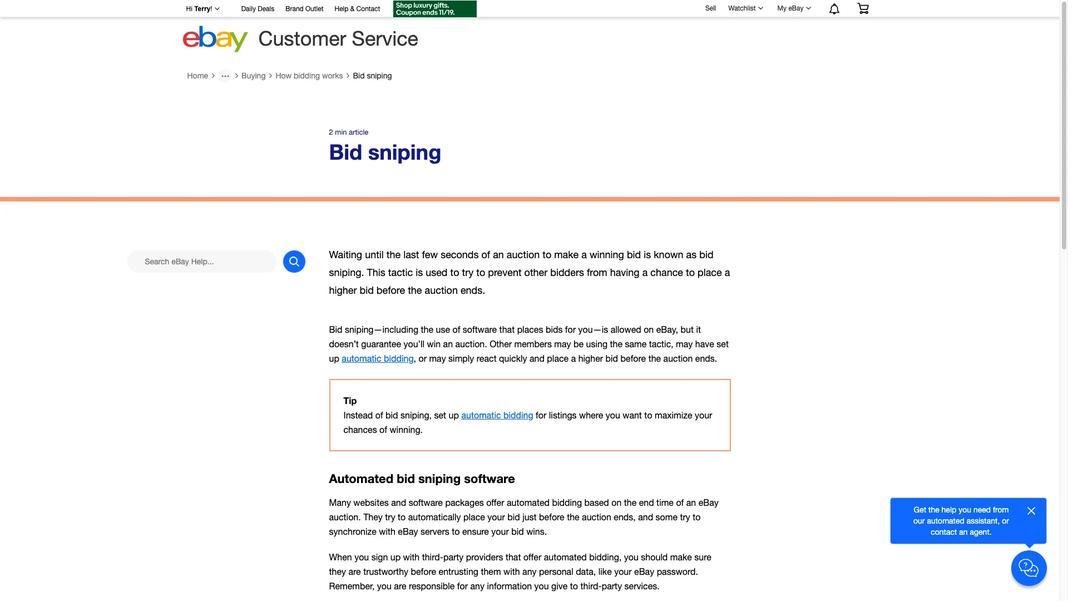 Task type: locate. For each thing, give the bounding box(es) containing it.
an left 'agent.'
[[960, 528, 968, 537]]

automated up personal
[[544, 552, 587, 562]]

contact
[[931, 528, 958, 537]]

automatic inside tip instead of bid sniping, set up automatic bidding
[[462, 410, 501, 420]]

0 horizontal spatial and
[[391, 497, 406, 507]]

offer inside 'when you sign up with third-party providers that offer automated bidding, you should make sure they are trustworthy before entrusting them with any personal data, like your ebay password. remember, you are responsible for any information you give to third-party services.'
[[524, 552, 542, 562]]

up
[[329, 353, 339, 363], [449, 410, 459, 420], [391, 552, 401, 562]]

bidding left based
[[552, 497, 582, 507]]

bidding
[[294, 71, 320, 80], [384, 353, 414, 363], [504, 410, 534, 420], [552, 497, 582, 507]]

software up "automatically"
[[409, 497, 443, 507]]

an inside bid sniping—including the use of software that places bids for you—is allowed on ebay, but it doesn't guarantee you'll win an auction. other members may be using the same tactic, may have set up
[[443, 339, 453, 349]]

0 vertical spatial automatic
[[342, 353, 382, 363]]

of right time
[[677, 497, 684, 507]]

1 horizontal spatial are
[[394, 581, 407, 591]]

offer
[[487, 497, 505, 507], [524, 552, 542, 562]]

of inside 'for listings where you want to maximize your chances of winning.'
[[380, 425, 387, 435]]

1 horizontal spatial for
[[536, 410, 547, 420]]

2 horizontal spatial place
[[698, 267, 722, 278]]

before down tactic
[[377, 285, 405, 296]]

0 vertical spatial make
[[555, 249, 579, 261]]

to right want
[[645, 410, 653, 420]]

simply
[[449, 353, 474, 363]]

deals
[[258, 5, 275, 13]]

0 vertical spatial with
[[379, 526, 396, 536]]

you—is
[[579, 324, 609, 334]]

to down as
[[686, 267, 695, 278]]

the down tactic,
[[649, 353, 661, 363]]

but
[[681, 324, 694, 334]]

with down they
[[379, 526, 396, 536]]

your inside 'for listings where you want to maximize your chances of winning.'
[[695, 410, 713, 420]]

0 vertical spatial is
[[644, 249, 651, 261]]

1 vertical spatial automatic bidding link
[[462, 410, 534, 420]]

1 horizontal spatial party
[[602, 581, 622, 591]]

the down tactic
[[408, 285, 422, 296]]

when you sign up with third-party providers that offer automated bidding, you should make sure they are trustworthy before entrusting them with any personal data, like your ebay password. remember, you are responsible for any information you give to third-party services.
[[329, 552, 712, 591]]

based
[[585, 497, 609, 507]]

0 horizontal spatial third-
[[422, 552, 444, 562]]

bid sniping—including the use of software that places bids for you—is allowed on ebay, but it doesn't guarantee you'll win an auction. other members may be using the same tactic, may have set up
[[329, 324, 729, 363]]

for left listings
[[536, 410, 547, 420]]

1 horizontal spatial with
[[403, 552, 420, 562]]

1 vertical spatial are
[[394, 581, 407, 591]]

with up information
[[504, 567, 520, 577]]

1 horizontal spatial make
[[671, 552, 692, 562]]

2 horizontal spatial try
[[680, 512, 691, 522]]

up down doesn't
[[329, 353, 339, 363]]

1 vertical spatial up
[[449, 410, 459, 420]]

2 vertical spatial with
[[504, 567, 520, 577]]

chances
[[344, 425, 377, 435]]

0 vertical spatial on
[[644, 324, 654, 334]]

0 horizontal spatial make
[[555, 249, 579, 261]]

1 horizontal spatial up
[[391, 552, 401, 562]]

software inside many websites and software packages offer automated bidding based on the end time of an ebay auction. they try to automatically place your bid just before the auction ends, and some try to synchronize with ebay servers to ensure your bid wins.
[[409, 497, 443, 507]]

any
[[523, 567, 537, 577], [471, 581, 485, 591]]

on left the ebay,
[[644, 324, 654, 334]]

1 vertical spatial offer
[[524, 552, 542, 562]]

0 horizontal spatial is
[[416, 267, 423, 278]]

1 horizontal spatial your
[[615, 567, 632, 577]]

bidders
[[551, 267, 584, 278]]

that
[[500, 324, 515, 334], [506, 552, 521, 562]]

your up ensure your
[[488, 512, 505, 522]]

for down the entrusting
[[457, 581, 468, 591]]

0 vertical spatial or
[[419, 353, 427, 363]]

0 vertical spatial place
[[698, 267, 722, 278]]

on
[[644, 324, 654, 334], [612, 497, 622, 507]]

sniping.
[[329, 267, 364, 278]]

party up the entrusting
[[444, 552, 464, 562]]

try
[[462, 267, 474, 278], [385, 512, 396, 522], [680, 512, 691, 522]]

up right sniping, set
[[449, 410, 459, 420]]

the inside the get the help you need from our automated assistant, or contact an agent.
[[929, 505, 940, 514]]

sniping down "service"
[[367, 71, 392, 80]]

get the help you need from our automated assistant, or contact an agent. tooltip
[[909, 504, 1015, 538]]

1 vertical spatial or
[[1003, 517, 1010, 525]]

2 vertical spatial and
[[639, 512, 654, 522]]

2 horizontal spatial with
[[504, 567, 520, 577]]

and down members at bottom
[[530, 353, 545, 363]]

1 horizontal spatial third-
[[581, 581, 602, 591]]

0 horizontal spatial for
[[457, 581, 468, 591]]

1 horizontal spatial from
[[994, 505, 1009, 514]]

0 vertical spatial third-
[[422, 552, 444, 562]]

quickly
[[499, 353, 527, 363]]

0 vertical spatial offer
[[487, 497, 505, 507]]

and
[[530, 353, 545, 363], [391, 497, 406, 507], [639, 512, 654, 522]]

last
[[404, 249, 419, 261]]

buying
[[242, 71, 266, 80]]

an
[[493, 249, 504, 261], [443, 339, 453, 349], [687, 497, 697, 507], [960, 528, 968, 537]]

your right like
[[615, 567, 632, 577]]

set
[[717, 339, 729, 349]]

0 vertical spatial and
[[530, 353, 545, 363]]

having
[[610, 267, 640, 278]]

2 vertical spatial automated
[[544, 552, 587, 562]]

are down trustworthy
[[394, 581, 407, 591]]

0 vertical spatial may
[[555, 339, 571, 349]]

try right some
[[680, 512, 691, 522]]

0 horizontal spatial your
[[488, 512, 505, 522]]

sniping down "article"
[[368, 139, 442, 164]]

any down them on the left
[[471, 581, 485, 591]]

it
[[697, 324, 701, 334]]

2 horizontal spatial for
[[565, 324, 576, 334]]

as
[[687, 249, 697, 261]]

0 horizontal spatial with
[[379, 526, 396, 536]]

0 vertical spatial from
[[587, 267, 608, 278]]

brand
[[286, 5, 304, 13]]

1 vertical spatial automatic
[[462, 410, 501, 420]]

that up other
[[500, 324, 515, 334]]

bid sniping main content
[[0, 65, 1060, 601]]

bids
[[546, 324, 563, 334]]

an inside the get the help you need from our automated assistant, or contact an agent.
[[960, 528, 968, 537]]

1 horizontal spatial may
[[555, 339, 571, 349]]

may down win
[[429, 353, 446, 363]]

you left "sign"
[[355, 552, 369, 562]]

make up password.
[[671, 552, 692, 562]]

home link
[[187, 71, 208, 80]]

be
[[574, 339, 584, 349]]

bid up doesn't
[[329, 324, 343, 334]]

up inside bid sniping—including the use of software that places bids for you—is allowed on ebay, but it doesn't guarantee you'll win an auction. other members may be using the same tactic, may have set up
[[329, 353, 339, 363]]

2 vertical spatial sniping
[[419, 472, 461, 486]]

2 vertical spatial bid
[[329, 324, 343, 334]]

ebay right my
[[789, 4, 804, 12]]

0 horizontal spatial or
[[419, 353, 427, 363]]

auction. up simply
[[456, 339, 487, 349]]

hi terry !
[[186, 5, 212, 13]]

1 horizontal spatial or
[[1003, 517, 1010, 525]]

1 vertical spatial software
[[464, 472, 515, 486]]

bid inside bid sniping—including the use of software that places bids for you—is allowed on ebay, but it doesn't guarantee you'll win an auction. other members may be using the same tactic, may have set up
[[329, 324, 343, 334]]

up inside tip instead of bid sniping, set up automatic bidding
[[449, 410, 459, 420]]

known
[[654, 249, 684, 261]]

a
[[582, 249, 587, 261], [643, 267, 648, 278], [725, 267, 731, 278], [571, 353, 576, 363]]

from inside waiting until the last few seconds of an auction to make a winning bid is known as bid sniping. this tactic is used to try to prevent other bidders from having a chance to place a higher bid before the auction ends.
[[587, 267, 608, 278]]

make inside waiting until the last few seconds of an auction to make a winning bid is known as bid sniping. this tactic is used to try to prevent other bidders from having a chance to place a higher bid before the auction ends.
[[555, 249, 579, 261]]

1 horizontal spatial place
[[547, 353, 569, 363]]

2 vertical spatial software
[[409, 497, 443, 507]]

and down end
[[639, 512, 654, 522]]

0 horizontal spatial on
[[612, 497, 622, 507]]

customer
[[259, 27, 347, 50]]

before inside many websites and software packages offer automated bidding based on the end time of an ebay auction. they try to automatically place your bid just before the auction ends, and some try to synchronize with ebay servers to ensure your bid wins.
[[539, 512, 565, 522]]

services.
[[625, 581, 660, 591]]

before inside waiting until the last few seconds of an auction to make a winning bid is known as bid sniping. this tactic is used to try to prevent other bidders from having a chance to place a higher bid before the auction ends.
[[377, 285, 405, 296]]

before inside 'when you sign up with third-party providers that offer automated bidding, you should make sure they are trustworthy before entrusting them with any personal data, like your ebay password. remember, you are responsible for any information you give to third-party services.'
[[411, 567, 436, 577]]

0 vertical spatial are
[[349, 567, 361, 577]]

bid down the this
[[360, 285, 374, 296]]

1 vertical spatial for
[[536, 410, 547, 420]]

password.
[[657, 567, 699, 577]]

is
[[644, 249, 651, 261], [416, 267, 423, 278]]

software inside bid sniping—including the use of software that places bids for you—is allowed on ebay, but it doesn't guarantee you'll win an auction. other members may be using the same tactic, may have set up
[[463, 324, 497, 334]]

or inside bid sniping main content
[[419, 353, 427, 363]]

1 horizontal spatial automatic
[[462, 410, 501, 420]]

sniping—including
[[345, 324, 419, 334]]

bid for sniping
[[353, 71, 365, 80]]

offer down wins.
[[524, 552, 542, 562]]

0 vertical spatial bid
[[353, 71, 365, 80]]

get
[[914, 505, 927, 514]]

1 horizontal spatial try
[[462, 267, 474, 278]]

to right they
[[398, 512, 406, 522]]

daily deals link
[[241, 3, 275, 16]]

may left be
[[555, 339, 571, 349]]

or right ,
[[419, 353, 427, 363]]

min
[[335, 128, 347, 136]]

0 horizontal spatial place
[[464, 512, 485, 522]]

0 horizontal spatial from
[[587, 267, 608, 278]]

third- down servers
[[422, 552, 444, 562]]

0 vertical spatial software
[[463, 324, 497, 334]]

bid inside '2 min article bid sniping'
[[329, 139, 363, 164]]

on up ends,
[[612, 497, 622, 507]]

sniping
[[367, 71, 392, 80], [368, 139, 442, 164], [419, 472, 461, 486]]

1 vertical spatial higher
[[579, 353, 603, 363]]

buying link
[[242, 71, 266, 80]]

responsible
[[409, 581, 455, 591]]

win
[[427, 339, 441, 349]]

0 vertical spatial any
[[523, 567, 537, 577]]

to right give
[[570, 581, 578, 591]]

higher down using
[[579, 353, 603, 363]]

0 vertical spatial your
[[695, 410, 713, 420]]

1 vertical spatial place
[[547, 353, 569, 363]]

ebay left servers
[[398, 526, 418, 536]]

an inside waiting until the last few seconds of an auction to make a winning bid is known as bid sniping. this tactic is used to try to prevent other bidders from having a chance to place a higher bid before the auction ends.
[[493, 249, 504, 261]]

1 vertical spatial from
[[994, 505, 1009, 514]]

software up other
[[463, 324, 497, 334]]

that right providers
[[506, 552, 521, 562]]

1 vertical spatial and
[[391, 497, 406, 507]]

1 vertical spatial may
[[429, 353, 446, 363]]

0 horizontal spatial up
[[329, 353, 339, 363]]

bid up 'winning.'
[[386, 410, 398, 420]]

1 vertical spatial sniping
[[368, 139, 442, 164]]

bid
[[627, 249, 641, 261], [700, 249, 714, 261], [360, 285, 374, 296], [606, 353, 618, 363], [386, 410, 398, 420], [397, 472, 415, 486], [508, 512, 520, 522], [512, 526, 524, 536]]

ends. down may have
[[696, 353, 718, 363]]

my
[[778, 4, 787, 12]]

ebay inside 'when you sign up with third-party providers that offer automated bidding, you should make sure they are trustworthy before entrusting them with any personal data, like your ebay password. remember, you are responsible for any information you give to third-party services.'
[[635, 567, 655, 577]]

1 vertical spatial your
[[488, 512, 505, 522]]

place right chance
[[698, 267, 722, 278]]

1 vertical spatial third-
[[581, 581, 602, 591]]

from down the winning
[[587, 267, 608, 278]]

1 vertical spatial bid
[[329, 139, 363, 164]]

brand outlet link
[[286, 3, 324, 16]]

up right "sign"
[[391, 552, 401, 562]]

any up information
[[523, 567, 537, 577]]

to left the prevent
[[477, 267, 486, 278]]

the down the allowed on the bottom right of the page
[[610, 339, 623, 349]]

you right "help"
[[959, 505, 972, 514]]

like
[[599, 567, 612, 577]]

higher
[[329, 285, 357, 296], [579, 353, 603, 363]]

0 vertical spatial up
[[329, 353, 339, 363]]

auction down based
[[582, 512, 612, 522]]

you down trustworthy
[[377, 581, 392, 591]]

third- down data,
[[581, 581, 602, 591]]

bid right works
[[353, 71, 365, 80]]

automated up contact
[[928, 517, 965, 525]]

may inside bid sniping—including the use of software that places bids for you—is allowed on ebay, but it doesn't guarantee you'll win an auction. other members may be using the same tactic, may have set up
[[555, 339, 571, 349]]

0 vertical spatial that
[[500, 324, 515, 334]]

sniping up packages
[[419, 472, 461, 486]]

1 horizontal spatial on
[[644, 324, 654, 334]]

0 horizontal spatial higher
[[329, 285, 357, 296]]

sniping inside '2 min article bid sniping'
[[368, 139, 442, 164]]

for right bids
[[565, 324, 576, 334]]

0 horizontal spatial any
[[471, 581, 485, 591]]

an up the prevent
[[493, 249, 504, 261]]

from inside the get the help you need from our automated assistant, or contact an agent.
[[994, 505, 1009, 514]]

use
[[436, 324, 450, 334]]

automatic
[[342, 353, 382, 363], [462, 410, 501, 420]]

to inside 'when you sign up with third-party providers that offer automated bidding, you should make sure they are trustworthy before entrusting them with any personal data, like your ebay password. remember, you are responsible for any information you give to third-party services.'
[[570, 581, 578, 591]]

data,
[[576, 567, 596, 577]]

of right instead
[[376, 410, 383, 420]]

automatic bidding , or may simply react quickly and place a higher bid before the auction ends.
[[342, 353, 718, 363]]

automated up just
[[507, 497, 550, 507]]

remember,
[[329, 581, 375, 591]]

bidding left listings
[[504, 410, 534, 420]]

ebay up services.
[[635, 567, 655, 577]]

service
[[352, 27, 419, 50]]

0 horizontal spatial ends.
[[461, 285, 486, 296]]

end
[[639, 497, 654, 507]]

2 vertical spatial place
[[464, 512, 485, 522]]

bidding inside tip instead of bid sniping, set up automatic bidding
[[504, 410, 534, 420]]

1 vertical spatial make
[[671, 552, 692, 562]]

1 horizontal spatial ends.
[[696, 353, 718, 363]]

your inside many websites and software packages offer automated bidding based on the end time of an ebay auction. they try to automatically place your bid just before the auction ends, and some try to synchronize with ebay servers to ensure your bid wins.
[[488, 512, 505, 522]]

ebay,
[[657, 324, 679, 334]]

your right "maximize"
[[695, 410, 713, 420]]

1 vertical spatial that
[[506, 552, 521, 562]]

1 horizontal spatial offer
[[524, 552, 542, 562]]

automated bid sniping software
[[329, 472, 515, 486]]

place down packages
[[464, 512, 485, 522]]

offer inside many websites and software packages offer automated bidding based on the end time of an ebay auction. they try to automatically place your bid just before the auction ends, and some try to synchronize with ebay servers to ensure your bid wins.
[[487, 497, 505, 507]]

2 vertical spatial your
[[615, 567, 632, 577]]

offer up ensure your
[[487, 497, 505, 507]]

are
[[349, 567, 361, 577], [394, 581, 407, 591]]

until
[[365, 249, 384, 261]]

1 horizontal spatial automatic bidding link
[[462, 410, 534, 420]]

is left used on the top of the page
[[416, 267, 423, 278]]

to right used on the top of the page
[[451, 267, 460, 278]]

from right need
[[994, 505, 1009, 514]]

1 vertical spatial on
[[612, 497, 622, 507]]

before down same
[[621, 353, 646, 363]]

or right assistant,
[[1003, 517, 1010, 525]]

place
[[698, 267, 722, 278], [547, 353, 569, 363], [464, 512, 485, 522]]

article
[[349, 128, 369, 136]]

help & contact link
[[335, 3, 380, 16]]

of inside bid sniping—including the use of software that places bids for you—is allowed on ebay, but it doesn't guarantee you'll win an auction. other members may be using the same tactic, may have set up
[[453, 324, 461, 334]]

automatic bidding link
[[342, 353, 414, 363], [462, 410, 534, 420]]

0 vertical spatial automated
[[507, 497, 550, 507]]

of right use
[[453, 324, 461, 334]]

allowed
[[611, 324, 642, 334]]

an right time
[[687, 497, 697, 507]]

0 vertical spatial higher
[[329, 285, 357, 296]]

may have
[[676, 339, 715, 349]]

party down like
[[602, 581, 622, 591]]

get the coupon image
[[394, 1, 477, 17]]

place down members at bottom
[[547, 353, 569, 363]]

try down seconds
[[462, 267, 474, 278]]

1 horizontal spatial auction.
[[456, 339, 487, 349]]

your shopping cart image
[[857, 3, 870, 14]]

the right get
[[929, 505, 940, 514]]

other
[[525, 267, 548, 278]]

0 vertical spatial auction.
[[456, 339, 487, 349]]

make up bidders
[[555, 249, 579, 261]]

party
[[444, 552, 464, 562], [602, 581, 622, 591]]

0 horizontal spatial party
[[444, 552, 464, 562]]

prevent
[[488, 267, 522, 278]]

ends. down seconds
[[461, 285, 486, 296]]



Task type: describe. For each thing, give the bounding box(es) containing it.
higher inside waiting until the last few seconds of an auction to make a winning bid is known as bid sniping. this tactic is used to try to prevent other bidders from having a chance to place a higher bid before the auction ends.
[[329, 285, 357, 296]]

!
[[211, 5, 212, 13]]

up inside 'when you sign up with third-party providers that offer automated bidding, you should make sure they are trustworthy before entrusting them with any personal data, like your ebay password. remember, you are responsible for any information you give to third-party services.'
[[391, 552, 401, 562]]

to inside 'for listings where you want to maximize your chances of winning.'
[[645, 410, 653, 420]]

auction down used on the top of the page
[[425, 285, 458, 296]]

home
[[187, 71, 208, 80]]

personal
[[539, 567, 574, 577]]

ebay right time
[[699, 497, 719, 507]]

for inside 'for listings where you want to maximize your chances of winning.'
[[536, 410, 547, 420]]

my ebay
[[778, 4, 804, 12]]

2 min article bid sniping
[[329, 128, 442, 164]]

,
[[414, 353, 416, 363]]

the left last
[[387, 249, 401, 261]]

they
[[364, 512, 383, 522]]

0 horizontal spatial automatic
[[342, 353, 382, 363]]

same
[[625, 339, 647, 349]]

tactic
[[388, 267, 413, 278]]

many websites and software packages offer automated bidding based on the end time of an ebay auction. they try to automatically place your bid just before the auction ends, and some try to synchronize with ebay servers to ensure your bid wins.
[[329, 497, 719, 536]]

auction down tactic,
[[664, 353, 693, 363]]

for inside 'when you sign up with third-party providers that offer automated bidding, you should make sure they are trustworthy before entrusting them with any personal data, like your ebay password. remember, you are responsible for any information you give to third-party services.'
[[457, 581, 468, 591]]

chance
[[651, 267, 684, 278]]

on inside bid sniping—including the use of software that places bids for you—is allowed on ebay, but it doesn't guarantee you'll win an auction. other members may be using the same tactic, may have set up
[[644, 324, 654, 334]]

0 vertical spatial automatic bidding link
[[342, 353, 414, 363]]

winning.
[[390, 425, 423, 435]]

bid inside tip instead of bid sniping, set up automatic bidding
[[386, 410, 398, 420]]

entrusting
[[439, 567, 479, 577]]

bidding right how
[[294, 71, 320, 80]]

members
[[515, 339, 552, 349]]

assistant,
[[967, 517, 1000, 525]]

with inside many websites and software packages offer automated bidding based on the end time of an ebay auction. they try to automatically place your bid just before the auction ends, and some try to synchronize with ebay servers to ensure your bid wins.
[[379, 526, 396, 536]]

automated
[[329, 472, 394, 486]]

maximize
[[655, 410, 693, 420]]

them
[[481, 567, 501, 577]]

place inside waiting until the last few seconds of an auction to make a winning bid is known as bid sniping. this tactic is used to try to prevent other bidders from having a chance to place a higher bid before the auction ends.
[[698, 267, 722, 278]]

ensure your
[[463, 526, 509, 536]]

0 vertical spatial sniping
[[367, 71, 392, 80]]

to right servers
[[452, 526, 460, 536]]

trustworthy
[[364, 567, 409, 577]]

how bidding works
[[276, 71, 343, 80]]

sell
[[706, 4, 717, 12]]

sell link
[[701, 4, 722, 12]]

information
[[487, 581, 532, 591]]

auction. inside many websites and software packages offer automated bidding based on the end time of an ebay auction. they try to automatically place your bid just before the auction ends, and some try to synchronize with ebay servers to ensure your bid wins.
[[329, 512, 361, 522]]

the right just
[[567, 512, 580, 522]]

packages
[[446, 497, 484, 507]]

try inside waiting until the last few seconds of an auction to make a winning bid is known as bid sniping. this tactic is used to try to prevent other bidders from having a chance to place a higher bid before the auction ends.
[[462, 267, 474, 278]]

your inside 'when you sign up with third-party providers that offer automated bidding, you should make sure they are trustworthy before entrusting them with any personal data, like your ebay password. remember, you are responsible for any information you give to third-party services.'
[[615, 567, 632, 577]]

seconds
[[441, 249, 479, 261]]

0 vertical spatial party
[[444, 552, 464, 562]]

listings
[[549, 410, 577, 420]]

software for sniping
[[464, 472, 515, 486]]

customer service banner
[[180, 0, 878, 56]]

Search eBay Help... text field
[[127, 251, 276, 273]]

1 vertical spatial any
[[471, 581, 485, 591]]

works
[[322, 71, 343, 80]]

how
[[276, 71, 292, 80]]

bid for sniping—including
[[329, 324, 343, 334]]

ends,
[[614, 512, 636, 522]]

an inside many websites and software packages offer automated bidding based on the end time of an ebay auction. they try to automatically place your bid just before the auction ends, and some try to synchronize with ebay servers to ensure your bid wins.
[[687, 497, 697, 507]]

automated inside many websites and software packages offer automated bidding based on the end time of an ebay auction. they try to automatically place your bid just before the auction ends, and some try to synchronize with ebay servers to ensure your bid wins.
[[507, 497, 550, 507]]

bid right automated
[[397, 472, 415, 486]]

you'll
[[404, 339, 425, 349]]

customer service
[[259, 27, 419, 50]]

you inside the get the help you need from our automated assistant, or contact an agent.
[[959, 505, 972, 514]]

other
[[490, 339, 512, 349]]

&
[[351, 5, 355, 13]]

for listings where you want to maximize your chances of winning.
[[344, 410, 713, 435]]

providers
[[466, 552, 503, 562]]

you left give
[[535, 581, 549, 591]]

watchlist
[[729, 4, 756, 12]]

bidding inside many websites and software packages offer automated bidding based on the end time of an ebay auction. they try to automatically place your bid just before the auction ends, and some try to synchronize with ebay servers to ensure your bid wins.
[[552, 497, 582, 507]]

you left should
[[624, 552, 639, 562]]

synchronize
[[329, 526, 377, 536]]

tactic,
[[649, 339, 674, 349]]

0 horizontal spatial try
[[385, 512, 396, 522]]

for inside bid sniping—including the use of software that places bids for you—is allowed on ebay, but it doesn't guarantee you'll win an auction. other members may be using the same tactic, may have set up
[[565, 324, 576, 334]]

brand outlet
[[286, 5, 324, 13]]

1 vertical spatial ends.
[[696, 353, 718, 363]]

bid down just
[[512, 526, 524, 536]]

guarantee
[[361, 339, 401, 349]]

1 horizontal spatial higher
[[579, 353, 603, 363]]

1 vertical spatial with
[[403, 552, 420, 562]]

daily
[[241, 5, 256, 13]]

get the help you need from our automated assistant, or contact an agent.
[[914, 505, 1010, 537]]

software for and
[[409, 497, 443, 507]]

agent.
[[971, 528, 992, 537]]

1 horizontal spatial and
[[530, 353, 545, 363]]

bid left just
[[508, 512, 520, 522]]

help & contact
[[335, 5, 380, 13]]

places
[[517, 324, 544, 334]]

ends. inside waiting until the last few seconds of an auction to make a winning bid is known as bid sniping. this tactic is used to try to prevent other bidders from having a chance to place a higher bid before the auction ends.
[[461, 285, 486, 296]]

2
[[329, 128, 333, 136]]

wins.
[[527, 526, 547, 536]]

1 vertical spatial is
[[416, 267, 423, 278]]

automated inside 'when you sign up with third-party providers that offer automated bidding, you should make sure they are trustworthy before entrusting them with any personal data, like your ebay password. remember, you are responsible for any information you give to third-party services.'
[[544, 552, 587, 562]]

that inside bid sniping—including the use of software that places bids for you—is allowed on ebay, but it doesn't guarantee you'll win an auction. other members may be using the same tactic, may have set up
[[500, 324, 515, 334]]

bidding down you'll
[[384, 353, 414, 363]]

0 horizontal spatial are
[[349, 567, 361, 577]]

bidding,
[[590, 552, 622, 562]]

of inside many websites and software packages offer automated bidding based on the end time of an ebay auction. they try to automatically place your bid just before the auction ends, and some try to synchronize with ebay servers to ensure your bid wins.
[[677, 497, 684, 507]]

bid sniping link
[[353, 71, 392, 80]]

outlet
[[306, 5, 324, 13]]

0 horizontal spatial may
[[429, 353, 446, 363]]

auction up the "other" at the top
[[507, 249, 540, 261]]

bid up the having
[[627, 249, 641, 261]]

sign
[[372, 552, 388, 562]]

winning
[[590, 249, 625, 261]]

how bidding works link
[[276, 71, 343, 80]]

2 horizontal spatial and
[[639, 512, 654, 522]]

automated inside the get the help you need from our automated assistant, or contact an agent.
[[928, 517, 965, 525]]

or inside the get the help you need from our automated assistant, or contact an agent.
[[1003, 517, 1010, 525]]

used
[[426, 267, 448, 278]]

watchlist link
[[723, 2, 768, 15]]

of inside waiting until the last few seconds of an auction to make a winning bid is known as bid sniping. this tactic is used to try to prevent other bidders from having a chance to place a higher bid before the auction ends.
[[482, 249, 491, 261]]

want
[[623, 410, 642, 420]]

websites
[[354, 497, 389, 507]]

1 horizontal spatial is
[[644, 249, 651, 261]]

bid right as
[[700, 249, 714, 261]]

sure
[[695, 552, 712, 562]]

using
[[586, 339, 608, 349]]

1 vertical spatial party
[[602, 581, 622, 591]]

auction inside many websites and software packages offer automated bidding based on the end time of an ebay auction. they try to automatically place your bid just before the auction ends, and some try to synchronize with ebay servers to ensure your bid wins.
[[582, 512, 612, 522]]

where
[[579, 410, 604, 420]]

the left use
[[421, 324, 434, 334]]

tip instead of bid sniping, set up automatic bidding
[[344, 395, 534, 420]]

terry
[[194, 5, 211, 13]]

on inside many websites and software packages offer automated bidding based on the end time of an ebay auction. they try to automatically place your bid just before the auction ends, and some try to synchronize with ebay servers to ensure your bid wins.
[[612, 497, 622, 507]]

servers
[[421, 526, 450, 536]]

when
[[329, 552, 352, 562]]

to right some
[[693, 512, 701, 522]]

bid down using
[[606, 353, 618, 363]]

that inside 'when you sign up with third-party providers that offer automated bidding, you should make sure they are trustworthy before entrusting them with any personal data, like your ebay password. remember, you are responsible for any information you give to third-party services.'
[[506, 552, 521, 562]]

give
[[552, 581, 568, 591]]

ebay inside account 'navigation'
[[789, 4, 804, 12]]

need
[[974, 505, 991, 514]]

should
[[641, 552, 668, 562]]

you inside 'for listings where you want to maximize your chances of winning.'
[[606, 410, 621, 420]]

to up the "other" at the top
[[543, 249, 552, 261]]

doesn't
[[329, 339, 359, 349]]

of inside tip instead of bid sniping, set up automatic bidding
[[376, 410, 383, 420]]

just
[[523, 512, 537, 522]]

bid sniping
[[353, 71, 392, 80]]

react
[[477, 353, 497, 363]]

the up ends,
[[624, 497, 637, 507]]

few
[[422, 249, 438, 261]]

auction. inside bid sniping—including the use of software that places bids for you—is allowed on ebay, but it doesn't guarantee you'll win an auction. other members may be using the same tactic, may have set up
[[456, 339, 487, 349]]

hi
[[186, 5, 193, 13]]

account navigation
[[180, 0, 878, 19]]

place inside many websites and software packages offer automated bidding based on the end time of an ebay auction. they try to automatically place your bid just before the auction ends, and some try to synchronize with ebay servers to ensure your bid wins.
[[464, 512, 485, 522]]

make inside 'when you sign up with third-party providers that offer automated bidding, you should make sure they are trustworthy before entrusting them with any personal data, like your ebay password. remember, you are responsible for any information you give to third-party services.'
[[671, 552, 692, 562]]



Task type: vqa. For each thing, say whether or not it's contained in the screenshot.
80%
no



